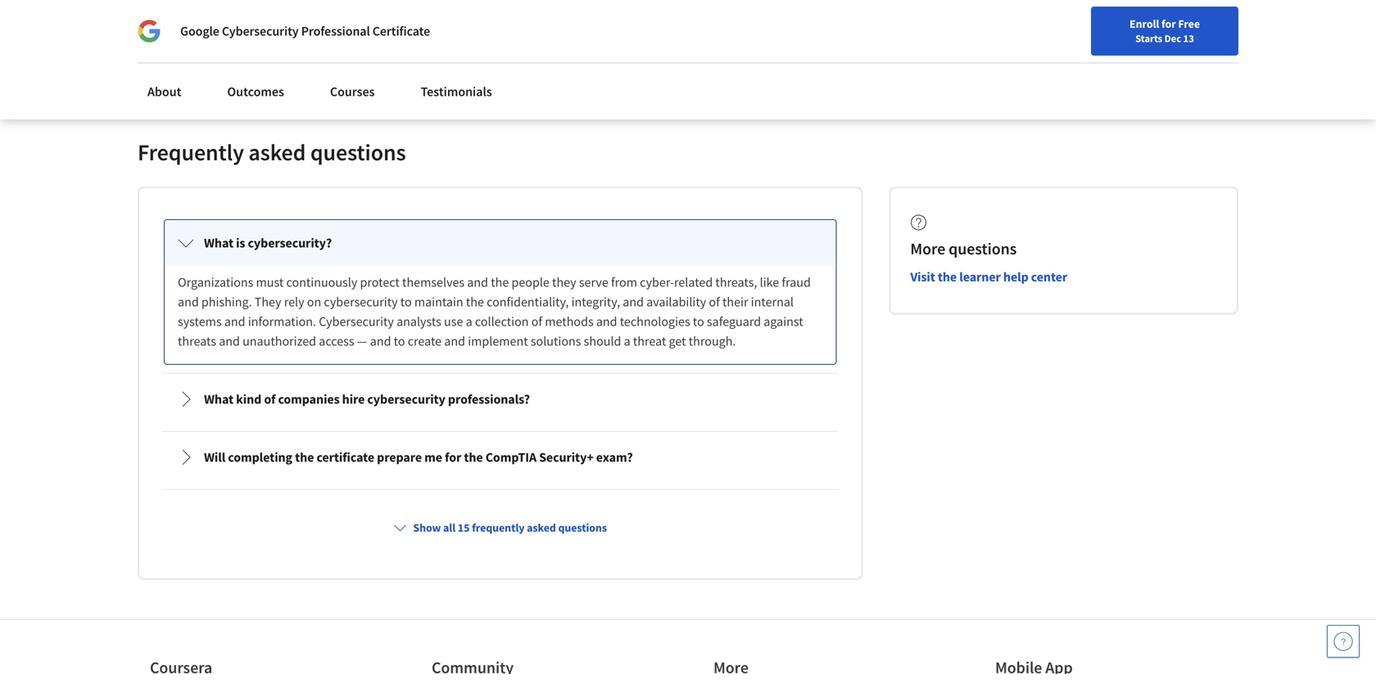 Task type: describe. For each thing, give the bounding box(es) containing it.
and right the threats
[[219, 334, 240, 350]]

frequently
[[138, 138, 244, 167]]

comptia
[[486, 450, 537, 466]]

english
[[1062, 18, 1102, 35]]

and down phishing.
[[224, 314, 245, 330]]

the left people
[[491, 275, 509, 291]]

companies
[[278, 392, 340, 408]]

for inside enroll for free starts dec 13
[[1162, 16, 1176, 31]]

threats,
[[715, 275, 757, 291]]

13
[[1183, 32, 1194, 45]]

outcomes link
[[217, 74, 294, 110]]

against
[[764, 314, 803, 330]]

certificate
[[317, 450, 374, 466]]

visit the learner help center
[[910, 269, 1067, 286]]

cybersecurity inside organizations must continuously protect themselves and the people they serve from cyber-related threats, like fraud and phishing. they rely on cybersecurity to maintain the confidentiality, integrity, and availability of their internal systems and information. cybersecurity analysts use a collection of methods and technologies to safeguard against threats and unauthorized access — and to create and implement solutions should a threat get through.
[[324, 294, 398, 311]]

show all 15 frequently asked questions
[[413, 521, 607, 536]]

testimonials link
[[411, 74, 502, 110]]

1
[[1170, 13, 1175, 26]]

is
[[236, 235, 245, 252]]

2 horizontal spatial of
[[709, 294, 720, 311]]

they
[[552, 275, 576, 291]]

through.
[[689, 334, 736, 350]]

confidentiality,
[[487, 294, 569, 311]]

help
[[1003, 269, 1029, 286]]

show all 15 frequently asked questions button
[[387, 514, 613, 543]]

and right themselves
[[467, 275, 488, 291]]

professionals?
[[448, 392, 530, 408]]

and up systems
[[178, 294, 199, 311]]

fraud
[[782, 275, 811, 291]]

what for what kind of companies hire cybersecurity professionals?
[[204, 392, 233, 408]]

what kind of companies hire cybersecurity professionals?
[[204, 392, 530, 408]]

what is cybersecurity?
[[204, 235, 332, 252]]

google
[[180, 23, 219, 39]]

hire
[[342, 392, 365, 408]]

visit
[[910, 269, 935, 286]]

for inside dropdown button
[[445, 450, 461, 466]]

systems
[[178, 314, 222, 330]]

access
[[319, 334, 354, 350]]

visit the learner help center link
[[910, 269, 1067, 286]]

should
[[584, 334, 621, 350]]

learner
[[959, 269, 1001, 286]]

testimonials
[[421, 84, 492, 100]]

the right visit
[[938, 269, 957, 286]]

what kind of companies hire cybersecurity professionals? button
[[165, 377, 836, 423]]

will
[[204, 450, 225, 466]]

will completing the certificate prepare me for the comptia security+ exam? button
[[165, 435, 836, 481]]

from
[[611, 275, 637, 291]]

phishing.
[[201, 294, 252, 311]]

1 vertical spatial of
[[531, 314, 542, 330]]

and right —
[[370, 334, 391, 350]]

related
[[674, 275, 713, 291]]

serve
[[579, 275, 608, 291]]

will completing the certificate prepare me for the comptia security+ exam?
[[204, 450, 633, 466]]

cyber-
[[640, 275, 674, 291]]

internal
[[751, 294, 794, 311]]

asked inside dropdown button
[[527, 521, 556, 536]]

0 horizontal spatial questions
[[310, 138, 406, 167]]

like
[[760, 275, 779, 291]]

information.
[[248, 314, 316, 330]]

help center image
[[1334, 632, 1353, 652]]

questions inside dropdown button
[[558, 521, 607, 536]]

more questions
[[910, 239, 1017, 259]]

prepare
[[377, 450, 422, 466]]

courses link
[[320, 74, 385, 110]]

all
[[443, 521, 456, 536]]

english button
[[1032, 0, 1131, 53]]

collection
[[475, 314, 529, 330]]

implement
[[468, 334, 528, 350]]



Task type: locate. For each thing, give the bounding box(es) containing it.
1 vertical spatial what
[[204, 392, 233, 408]]

1 horizontal spatial for
[[1162, 16, 1176, 31]]

enroll for free starts dec 13
[[1130, 16, 1200, 45]]

to
[[400, 294, 412, 311], [693, 314, 704, 330], [394, 334, 405, 350]]

the
[[938, 269, 957, 286], [491, 275, 509, 291], [466, 294, 484, 311], [295, 450, 314, 466], [464, 450, 483, 466]]

show
[[413, 521, 441, 536]]

0 horizontal spatial of
[[264, 392, 276, 408]]

what is cybersecurity? button
[[165, 221, 836, 266]]

1 vertical spatial asked
[[527, 521, 556, 536]]

0 horizontal spatial cybersecurity
[[222, 23, 299, 39]]

1 horizontal spatial a
[[624, 334, 630, 350]]

None search field
[[233, 10, 627, 43]]

center
[[1031, 269, 1067, 286]]

cybersecurity inside 'dropdown button'
[[367, 392, 445, 408]]

what inside 'dropdown button'
[[204, 392, 233, 408]]

google image
[[138, 20, 161, 43]]

threats
[[178, 334, 216, 350]]

2 vertical spatial to
[[394, 334, 405, 350]]

0 vertical spatial a
[[466, 314, 472, 330]]

must
[[256, 275, 284, 291]]

1 horizontal spatial asked
[[527, 521, 556, 536]]

of down confidentiality,
[[531, 314, 542, 330]]

starts
[[1135, 32, 1162, 45]]

use
[[444, 314, 463, 330]]

maintain
[[414, 294, 463, 311]]

1 vertical spatial cybersecurity
[[367, 392, 445, 408]]

the up collection
[[466, 294, 484, 311]]

analysts
[[397, 314, 441, 330]]

rely
[[284, 294, 304, 311]]

what inside dropdown button
[[204, 235, 233, 252]]

to up through.
[[693, 314, 704, 330]]

solutions
[[531, 334, 581, 350]]

1 horizontal spatial of
[[531, 314, 542, 330]]

they
[[255, 294, 281, 311]]

and down from
[[623, 294, 644, 311]]

a right use
[[466, 314, 472, 330]]

and
[[467, 275, 488, 291], [178, 294, 199, 311], [623, 294, 644, 311], [224, 314, 245, 330], [596, 314, 617, 330], [219, 334, 240, 350], [370, 334, 391, 350], [444, 334, 465, 350]]

outcomes
[[227, 84, 284, 100]]

1 vertical spatial a
[[624, 334, 630, 350]]

0 vertical spatial cybersecurity
[[222, 23, 299, 39]]

1 horizontal spatial questions
[[558, 521, 607, 536]]

certificate
[[373, 23, 430, 39]]

questions down courses
[[310, 138, 406, 167]]

and up should
[[596, 314, 617, 330]]

collapsed list
[[159, 215, 842, 675]]

protect
[[360, 275, 400, 291]]

kind
[[236, 392, 261, 408]]

unauthorized
[[243, 334, 316, 350]]

asked right frequently
[[527, 521, 556, 536]]

2 horizontal spatial questions
[[949, 239, 1017, 259]]

get
[[669, 334, 686, 350]]

what left kind
[[204, 392, 233, 408]]

about link
[[138, 74, 191, 110]]

for right the me
[[445, 450, 461, 466]]

asked down 'outcomes'
[[248, 138, 306, 167]]

1 button
[[1142, 11, 1188, 50]]

what left is
[[204, 235, 233, 252]]

enroll
[[1130, 16, 1159, 31]]

security+
[[539, 450, 594, 466]]

of inside what kind of companies hire cybersecurity professionals? 'dropdown button'
[[264, 392, 276, 408]]

on
[[307, 294, 321, 311]]

continuously
[[286, 275, 357, 291]]

2 vertical spatial of
[[264, 392, 276, 408]]

0 horizontal spatial a
[[466, 314, 472, 330]]

questions down security+
[[558, 521, 607, 536]]

0 vertical spatial for
[[1162, 16, 1176, 31]]

completing
[[228, 450, 292, 466]]

their
[[722, 294, 748, 311]]

courses
[[330, 84, 375, 100]]

create
[[408, 334, 442, 350]]

asked
[[248, 138, 306, 167], [527, 521, 556, 536]]

2 vertical spatial questions
[[558, 521, 607, 536]]

people
[[512, 275, 550, 291]]

of right kind
[[264, 392, 276, 408]]

1 what from the top
[[204, 235, 233, 252]]

the left comptia
[[464, 450, 483, 466]]

and down use
[[444, 334, 465, 350]]

15
[[458, 521, 470, 536]]

professional
[[301, 23, 370, 39]]

frequently
[[472, 521, 525, 536]]

about
[[147, 84, 181, 100]]

me
[[424, 450, 442, 466]]

0 vertical spatial cybersecurity
[[324, 294, 398, 311]]

of left 'their'
[[709, 294, 720, 311]]

what
[[204, 235, 233, 252], [204, 392, 233, 408]]

technologies
[[620, 314, 690, 330]]

safeguard
[[707, 314, 761, 330]]

questions
[[310, 138, 406, 167], [949, 239, 1017, 259], [558, 521, 607, 536]]

0 vertical spatial questions
[[310, 138, 406, 167]]

0 vertical spatial what
[[204, 235, 233, 252]]

google cybersecurity professional certificate
[[180, 23, 430, 39]]

cybersecurity down protect
[[324, 294, 398, 311]]

dec
[[1165, 32, 1181, 45]]

what for what is cybersecurity?
[[204, 235, 233, 252]]

questions up learner
[[949, 239, 1017, 259]]

2 what from the top
[[204, 392, 233, 408]]

a
[[466, 314, 472, 330], [624, 334, 630, 350]]

threat
[[633, 334, 666, 350]]

integrity,
[[571, 294, 620, 311]]

cybersecurity?
[[248, 235, 332, 252]]

free
[[1178, 16, 1200, 31]]

show notifications image
[[1155, 20, 1175, 40]]

—
[[357, 334, 367, 350]]

organizations
[[178, 275, 253, 291]]

1 vertical spatial to
[[693, 314, 704, 330]]

0 vertical spatial of
[[709, 294, 720, 311]]

more
[[910, 239, 945, 259]]

1 horizontal spatial cybersecurity
[[319, 314, 394, 330]]

the left 'certificate' in the bottom of the page
[[295, 450, 314, 466]]

to left create
[[394, 334, 405, 350]]

1 vertical spatial for
[[445, 450, 461, 466]]

1 vertical spatial questions
[[949, 239, 1017, 259]]

exam?
[[596, 450, 633, 466]]

to up the analysts
[[400, 294, 412, 311]]

a left threat
[[624, 334, 630, 350]]

cybersecurity up —
[[319, 314, 394, 330]]

cybersecurity inside organizations must continuously protect themselves and the people they serve from cyber-related threats, like fraud and phishing. they rely on cybersecurity to maintain the confidentiality, integrity, and availability of their internal systems and information. cybersecurity analysts use a collection of methods and technologies to safeguard against threats and unauthorized access — and to create and implement solutions should a threat get through.
[[319, 314, 394, 330]]

cybersecurity
[[222, 23, 299, 39], [319, 314, 394, 330]]

0 horizontal spatial for
[[445, 450, 461, 466]]

cybersecurity right google
[[222, 23, 299, 39]]

methods
[[545, 314, 594, 330]]

0 vertical spatial to
[[400, 294, 412, 311]]

organizations must continuously protect themselves and the people they serve from cyber-related threats, like fraud and phishing. they rely on cybersecurity to maintain the confidentiality, integrity, and availability of their internal systems and information. cybersecurity analysts use a collection of methods and technologies to safeguard against threats and unauthorized access — and to create and implement solutions should a threat get through.
[[178, 275, 813, 350]]

for up dec
[[1162, 16, 1176, 31]]

availability
[[646, 294, 706, 311]]

0 vertical spatial asked
[[248, 138, 306, 167]]

1 vertical spatial cybersecurity
[[319, 314, 394, 330]]

cybersecurity right hire on the left
[[367, 392, 445, 408]]

themselves
[[402, 275, 465, 291]]

frequently asked questions
[[138, 138, 406, 167]]

0 horizontal spatial asked
[[248, 138, 306, 167]]



Task type: vqa. For each thing, say whether or not it's contained in the screenshot.
ALICE element
no



